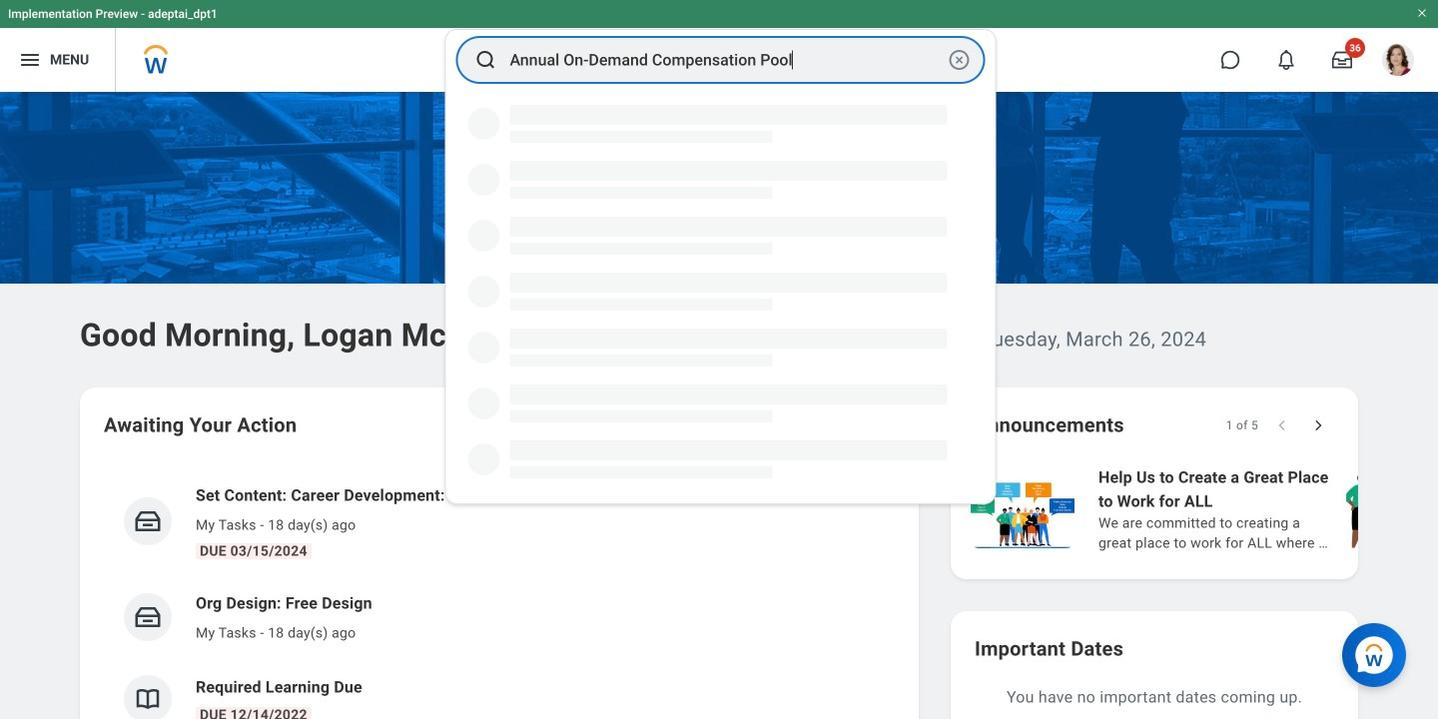 Task type: vqa. For each thing, say whether or not it's contained in the screenshot.
status
yes



Task type: describe. For each thing, give the bounding box(es) containing it.
inbox large image
[[1332, 50, 1352, 70]]

Search Workday  search field
[[510, 38, 943, 82]]

search image
[[474, 48, 498, 72]]

chevron right small image
[[1308, 415, 1328, 435]]

close environment banner image
[[1416, 7, 1428, 19]]

inbox image
[[133, 602, 163, 632]]

notifications large image
[[1276, 50, 1296, 70]]

chevron left small image
[[1272, 415, 1292, 435]]

1 horizontal spatial list
[[967, 463, 1438, 555]]

profile logan mcneil image
[[1382, 44, 1414, 80]]

book open image
[[133, 684, 163, 714]]

justify image
[[18, 48, 42, 72]]

0 horizontal spatial list
[[104, 467, 895, 719]]



Task type: locate. For each thing, give the bounding box(es) containing it.
banner
[[0, 0, 1438, 92]]

x circle image
[[947, 48, 971, 72]]

list
[[967, 463, 1438, 555], [104, 467, 895, 719]]

None search field
[[445, 29, 996, 504]]

inbox image
[[133, 506, 163, 536]]

status
[[1226, 417, 1258, 433]]

main content
[[0, 92, 1438, 719]]



